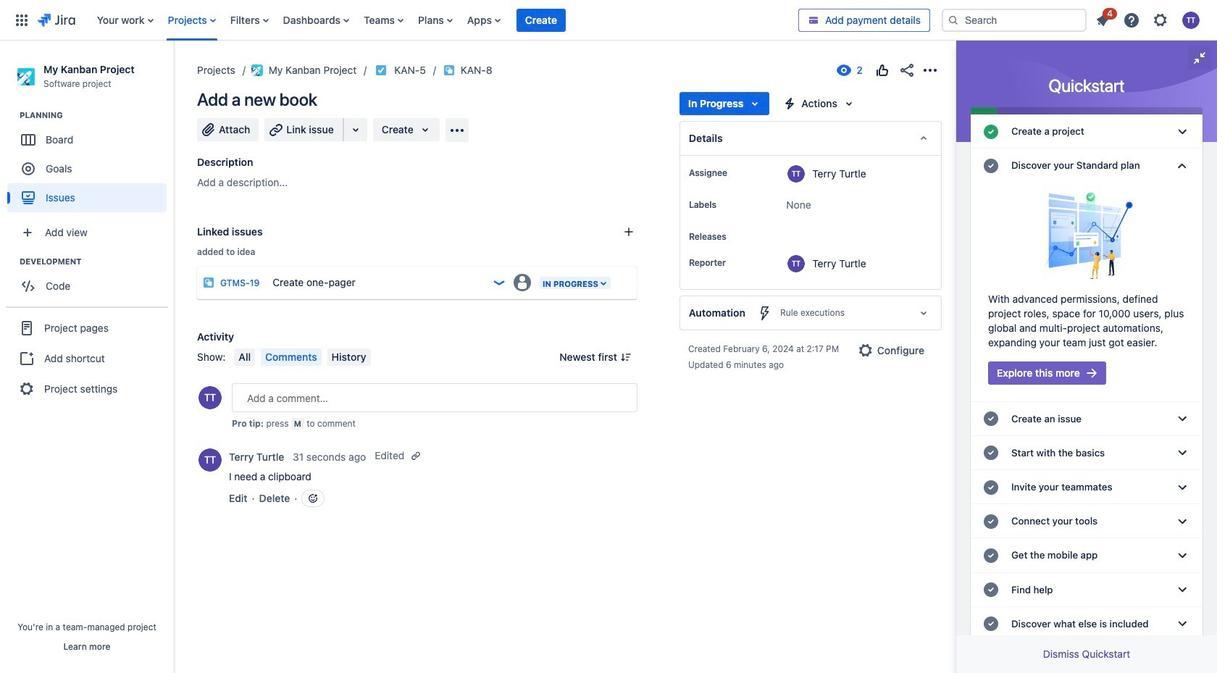 Task type: describe. For each thing, give the bounding box(es) containing it.
2 vertical spatial group
[[6, 307, 168, 410]]

vote options: no one has voted for this issue yet. image
[[874, 62, 892, 79]]

chevron image for checked image
[[1174, 157, 1192, 175]]

development image
[[2, 253, 20, 271]]

checked image
[[983, 157, 1000, 175]]

list item inside primary element
[[516, 8, 567, 32]]

checked image
[[983, 123, 1000, 140]]

0 horizontal spatial more information about terry turtle image
[[199, 449, 222, 472]]

heading for development 'icon' group
[[20, 256, 173, 268]]

more information about terry turtle image
[[788, 255, 806, 273]]

1 horizontal spatial list item
[[1090, 5, 1118, 32]]

sidebar navigation image
[[158, 58, 190, 87]]

priority: low image
[[492, 275, 507, 290]]

help image
[[1124, 11, 1141, 29]]

my kanban project image
[[251, 65, 263, 76]]

appswitcher icon image
[[13, 11, 30, 29]]

copy link to issue image
[[490, 64, 501, 75]]

copy link to comment image
[[411, 450, 422, 462]]

subtask image
[[443, 65, 455, 76]]

planning image
[[2, 107, 20, 124]]



Task type: locate. For each thing, give the bounding box(es) containing it.
details element
[[680, 121, 942, 156]]

1 vertical spatial heading
[[20, 256, 173, 268]]

None search field
[[942, 8, 1087, 32]]

jira image
[[38, 11, 75, 29], [38, 11, 75, 29]]

notifications image
[[1095, 11, 1112, 29]]

actions image
[[922, 62, 939, 79]]

1 vertical spatial chevron image
[[1174, 157, 1192, 175]]

automation element
[[680, 296, 942, 331]]

chevron image for checked icon
[[1174, 123, 1192, 140]]

menu bar
[[232, 349, 374, 366]]

search image
[[948, 14, 960, 26]]

progress bar
[[971, 107, 1203, 115]]

issue type: sub-task image
[[203, 277, 215, 289]]

add reaction image
[[308, 493, 319, 505]]

0 horizontal spatial list item
[[516, 8, 567, 32]]

0 vertical spatial group
[[7, 110, 173, 217]]

1 chevron image from the top
[[1174, 123, 1192, 140]]

list item
[[1090, 5, 1118, 32], [516, 8, 567, 32]]

2 chevron image from the top
[[1174, 157, 1192, 175]]

minimize image
[[1192, 49, 1209, 67]]

group for development 'icon'
[[7, 256, 173, 305]]

primary element
[[9, 0, 799, 40]]

list up minimize icon
[[1090, 5, 1209, 33]]

Search field
[[942, 8, 1087, 32]]

list
[[90, 0, 799, 40], [1090, 5, 1209, 33]]

goal image
[[22, 163, 35, 176]]

chevron image
[[1174, 123, 1192, 140], [1174, 157, 1192, 175]]

list up subtask image
[[90, 0, 799, 40]]

1 heading from the top
[[20, 110, 173, 121]]

reporter pin to top. only you can see pinned fields. image
[[729, 257, 741, 269]]

0 horizontal spatial list
[[90, 0, 799, 40]]

add app image
[[449, 121, 466, 139]]

0 vertical spatial heading
[[20, 110, 173, 121]]

heading for planning image's group
[[20, 110, 173, 121]]

2 heading from the top
[[20, 256, 173, 268]]

1 horizontal spatial list
[[1090, 5, 1209, 33]]

link web pages and more image
[[347, 121, 364, 138]]

settings image
[[1153, 11, 1170, 29]]

heading
[[20, 110, 173, 121], [20, 256, 173, 268]]

more information about terry turtle image
[[788, 165, 806, 183], [199, 449, 222, 472]]

group
[[7, 110, 173, 217], [7, 256, 173, 305], [6, 307, 168, 410]]

1 vertical spatial group
[[7, 256, 173, 305]]

1 horizontal spatial more information about terry turtle image
[[788, 165, 806, 183]]

0 vertical spatial chevron image
[[1174, 123, 1192, 140]]

0 vertical spatial more information about terry turtle image
[[788, 165, 806, 183]]

Add a comment… field
[[232, 383, 638, 412]]

link an issue image
[[623, 226, 635, 238]]

group for planning image
[[7, 110, 173, 217]]

banner
[[0, 0, 1218, 41]]

your profile and settings image
[[1183, 11, 1200, 29]]

1 vertical spatial more information about terry turtle image
[[199, 449, 222, 472]]

task image
[[376, 65, 387, 76]]

sidebar element
[[0, 41, 174, 673]]



Task type: vqa. For each thing, say whether or not it's contained in the screenshot.
DASHBOARDS popup button
no



